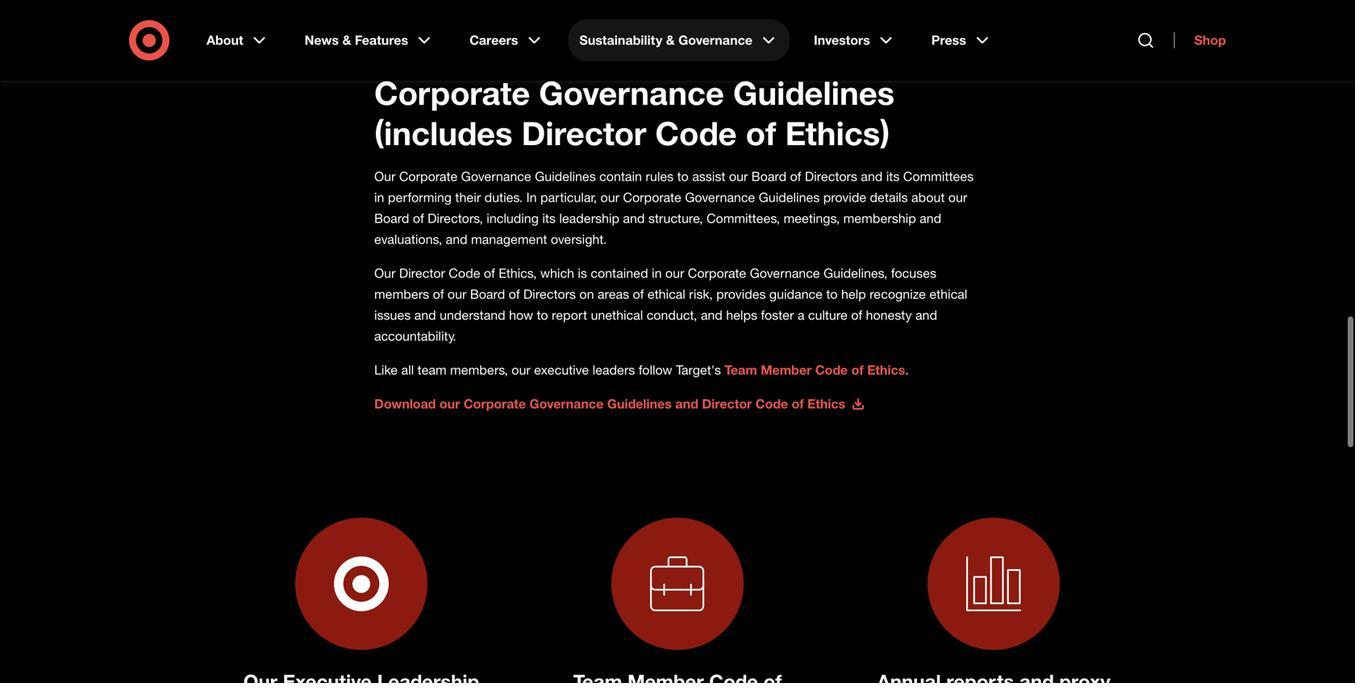 Task type: vqa. For each thing, say whether or not it's contained in the screenshot.
second Learn
no



Task type: describe. For each thing, give the bounding box(es) containing it.
which
[[540, 265, 574, 281]]

focuses
[[891, 265, 937, 281]]

our inside download our corporate governance guidelines and director code of ethics link
[[440, 396, 460, 412]]

0 horizontal spatial ethics
[[808, 396, 846, 412]]

of inside the corporate governance guidelines (includes director code of ethics)
[[746, 113, 776, 153]]

news
[[305, 32, 339, 48]]

provides
[[716, 286, 766, 302]]

culture
[[808, 307, 848, 323]]

evaluations,
[[374, 231, 442, 247]]

investors
[[814, 32, 870, 48]]

membership
[[844, 211, 916, 226]]

news & features link
[[293, 19, 445, 61]]

our inside the "download our bylaws" link
[[440, 41, 460, 57]]

like
[[374, 362, 398, 378]]

.
[[905, 362, 909, 378]]

of down ethics,
[[509, 286, 520, 302]]

sustainability & governance link
[[568, 19, 790, 61]]

and up the accountability.
[[414, 307, 436, 323]]

guidelines,
[[824, 265, 888, 281]]

1 horizontal spatial its
[[886, 169, 900, 184]]

& for governance
[[666, 32, 675, 48]]

press
[[932, 32, 966, 48]]

details
[[870, 190, 908, 205]]

team member code of ethics link
[[725, 362, 905, 378]]

guidelines up the meetings, at the top right
[[759, 190, 820, 205]]

our for our director code of ethics, which is contained in our corporate governance guidelines, focuses members of our board of directors on areas of ethical risk, provides guidance to help recognize ethical issues and understand how to report unethical conduct, and helps foster a culture of honesty and accountability.
[[374, 265, 396, 281]]

issues
[[374, 307, 411, 323]]

download our bylaws link
[[374, 41, 527, 57]]

and down about
[[920, 211, 942, 226]]

careers
[[470, 32, 518, 48]]

governance inside the corporate governance guidelines (includes director code of ethics)
[[539, 73, 724, 112]]

our up conduct,
[[666, 265, 684, 281]]

director inside the corporate governance guidelines (includes director code of ethics)
[[522, 113, 646, 153]]

their
[[455, 190, 481, 205]]

corporate down "rules" on the left top of the page
[[623, 190, 682, 205]]

0 vertical spatial ethics
[[867, 362, 905, 378]]

of down member
[[792, 396, 804, 412]]

2 ethical from the left
[[930, 286, 968, 302]]

recognize
[[870, 286, 926, 302]]

structure,
[[649, 211, 703, 226]]

0 horizontal spatial to
[[537, 307, 548, 323]]

in inside our corporate governance guidelines contain rules to assist our board of directors and its committees in performing their duties. in particular, our corporate governance guidelines provide details about our board of directors, including its leadership and structure, committees, meetings, membership and evaluations, and management oversight.
[[374, 190, 384, 205]]

about link
[[195, 19, 280, 61]]

download our corporate governance guidelines and director code of ethics link
[[374, 396, 865, 412]]

0 horizontal spatial its
[[542, 211, 556, 226]]

rules
[[646, 169, 674, 184]]

features
[[355, 32, 408, 48]]

about
[[912, 190, 945, 205]]

1 vertical spatial to
[[826, 286, 838, 302]]

director inside our director code of ethics, which is contained in our corporate governance guidelines, focuses members of our board of directors on areas of ethical risk, provides guidance to help recognize ethical issues and understand how to report unethical conduct, and helps foster a culture of honesty and accountability.
[[399, 265, 445, 281]]

in inside our director code of ethics, which is contained in our corporate governance guidelines, focuses members of our board of directors on areas of ethical risk, provides guidance to help recognize ethical issues and understand how to report unethical conduct, and helps foster a culture of honesty and accountability.
[[652, 265, 662, 281]]

our director code of ethics, which is contained in our corporate governance guidelines, focuses members of our board of directors on areas of ethical risk, provides guidance to help recognize ethical issues and understand how to report unethical conduct, and helps foster a culture of honesty and accountability.
[[374, 265, 968, 344]]

provide
[[823, 190, 867, 205]]

a
[[798, 307, 805, 323]]

committees
[[903, 169, 974, 184]]

areas
[[598, 286, 629, 302]]

our corporate governance guidelines contain rules to assist our board of directors and its committees in performing their duties. in particular, our corporate governance guidelines provide details about our board of directors, including its leadership and structure, committees, meetings, membership and evaluations, and management oversight.
[[374, 169, 974, 247]]

performing
[[388, 190, 452, 205]]

1 ethical from the left
[[648, 286, 686, 302]]

directors inside our director code of ethics, which is contained in our corporate governance guidelines, focuses members of our board of directors on areas of ethical risk, provides guidance to help recognize ethical issues and understand how to report unethical conduct, and helps foster a culture of honesty and accountability.
[[524, 286, 576, 302]]

guidance
[[770, 286, 823, 302]]

foster
[[761, 307, 794, 323]]

bylaws
[[464, 41, 508, 57]]

target's
[[676, 362, 721, 378]]

team
[[725, 362, 757, 378]]

report
[[552, 307, 587, 323]]

our right assist
[[729, 169, 748, 184]]

code inside our director code of ethics, which is contained in our corporate governance guidelines, focuses members of our board of directors on areas of ethical risk, provides guidance to help recognize ethical issues and understand how to report unethical conduct, and helps foster a culture of honesty and accountability.
[[449, 265, 480, 281]]

shop
[[1194, 32, 1226, 48]]

executive
[[534, 362, 589, 378]]

assist
[[692, 169, 726, 184]]

is
[[578, 265, 587, 281]]

oversight.
[[551, 231, 607, 247]]

guidelines inside the corporate governance guidelines (includes director code of ethics)
[[733, 73, 895, 112]]

code down member
[[756, 396, 788, 412]]

corporate inside the corporate governance guidelines (includes director code of ethics)
[[374, 73, 530, 112]]

& for features
[[342, 32, 351, 48]]

contained
[[591, 265, 648, 281]]

meetings,
[[784, 211, 840, 226]]

of right members
[[433, 286, 444, 302]]

honesty
[[866, 307, 912, 323]]



Task type: locate. For each thing, give the bounding box(es) containing it.
of left ethics,
[[484, 265, 495, 281]]

governance
[[679, 32, 753, 48], [539, 73, 724, 112], [461, 169, 531, 184], [685, 190, 755, 205], [750, 265, 820, 281], [530, 396, 604, 412]]

members
[[374, 286, 429, 302]]

1 horizontal spatial to
[[677, 169, 689, 184]]

committees,
[[707, 211, 780, 226]]

all
[[401, 362, 414, 378]]

1 vertical spatial download
[[374, 396, 436, 412]]

director down team
[[702, 396, 752, 412]]

0 horizontal spatial directors
[[524, 286, 576, 302]]

code inside the corporate governance guidelines (includes director code of ethics)
[[655, 113, 737, 153]]

corporate
[[374, 73, 530, 112], [399, 169, 458, 184], [623, 190, 682, 205], [688, 265, 746, 281], [464, 396, 526, 412]]

corporate governance guidelines (includes director code of ethics)
[[374, 73, 899, 153]]

&
[[342, 32, 351, 48], [666, 32, 675, 48]]

conduct,
[[647, 307, 697, 323]]

to
[[677, 169, 689, 184], [826, 286, 838, 302], [537, 307, 548, 323]]

1 & from the left
[[342, 32, 351, 48]]

1 vertical spatial its
[[542, 211, 556, 226]]

download for download our corporate governance guidelines and director code of ethics
[[374, 396, 436, 412]]

corporate inside our director code of ethics, which is contained in our corporate governance guidelines, focuses members of our board of directors on areas of ethical risk, provides guidance to help recognize ethical issues and understand how to report unethical conduct, and helps foster a culture of honesty and accountability.
[[688, 265, 746, 281]]

ethical up conduct,
[[648, 286, 686, 302]]

our inside our corporate governance guidelines contain rules to assist our board of directors and its committees in performing their duties. in particular, our corporate governance guidelines provide details about our board of directors, including its leadership and structure, committees, meetings, membership and evaluations, and management oversight.
[[374, 169, 396, 184]]

members,
[[450, 362, 508, 378]]

0 vertical spatial director
[[522, 113, 646, 153]]

0 horizontal spatial ethical
[[648, 286, 686, 302]]

ethics down honesty
[[867, 362, 905, 378]]

2 horizontal spatial to
[[826, 286, 838, 302]]

our up understand
[[448, 286, 467, 302]]

corporate up performing
[[399, 169, 458, 184]]

code right member
[[815, 362, 848, 378]]

2 vertical spatial to
[[537, 307, 548, 323]]

accountability.
[[374, 328, 456, 344]]

2 vertical spatial board
[[470, 286, 505, 302]]

2 & from the left
[[666, 32, 675, 48]]

and up details
[[861, 169, 883, 184]]

code
[[655, 113, 737, 153], [449, 265, 480, 281], [815, 362, 848, 378], [756, 396, 788, 412]]

risk,
[[689, 286, 713, 302]]

download our bylaws
[[374, 41, 508, 57]]

our for our corporate governance guidelines contain rules to assist our board of directors and its committees in performing their duties. in particular, our corporate governance guidelines provide details about our board of directors, including its leadership and structure, committees, meetings, membership and evaluations, and management oversight.
[[374, 169, 396, 184]]

our down team
[[440, 396, 460, 412]]

board inside our director code of ethics, which is contained in our corporate governance guidelines, focuses members of our board of directors on areas of ethical risk, provides guidance to help recognize ethical issues and understand how to report unethical conduct, and helps foster a culture of honesty and accountability.
[[470, 286, 505, 302]]

& inside sustainability & governance link
[[666, 32, 675, 48]]

directors,
[[428, 211, 483, 226]]

0 vertical spatial directors
[[805, 169, 857, 184]]

1 vertical spatial ethics
[[808, 396, 846, 412]]

team
[[418, 362, 447, 378]]

understand
[[440, 307, 506, 323]]

our inside our director code of ethics, which is contained in our corporate governance guidelines, focuses members of our board of directors on areas of ethical risk, provides guidance to help recognize ethical issues and understand how to report unethical conduct, and helps foster a culture of honesty and accountability.
[[374, 265, 396, 281]]

contain
[[600, 169, 642, 184]]

0 vertical spatial its
[[886, 169, 900, 184]]

to up culture
[[826, 286, 838, 302]]

directors inside our corporate governance guidelines contain rules to assist our board of directors and its committees in performing their duties. in particular, our corporate governance guidelines provide details about our board of directors, including its leadership and structure, committees, meetings, membership and evaluations, and management oversight.
[[805, 169, 857, 184]]

its
[[886, 169, 900, 184], [542, 211, 556, 226]]

guidelines
[[733, 73, 895, 112], [535, 169, 596, 184], [759, 190, 820, 205], [607, 396, 672, 412]]

(includes
[[374, 113, 513, 153]]

like all team members, our executive leaders follow target's team member code of ethics .
[[374, 362, 909, 378]]

director up members
[[399, 265, 445, 281]]

of
[[746, 113, 776, 153], [790, 169, 801, 184], [413, 211, 424, 226], [484, 265, 495, 281], [433, 286, 444, 302], [509, 286, 520, 302], [633, 286, 644, 302], [851, 307, 863, 323], [852, 362, 864, 378], [792, 396, 804, 412]]

of down help at the top of page
[[851, 307, 863, 323]]

sustainability
[[580, 32, 663, 48]]

1 horizontal spatial board
[[470, 286, 505, 302]]

1 horizontal spatial ethical
[[930, 286, 968, 302]]

code up assist
[[655, 113, 737, 153]]

guidelines up ethics)
[[733, 73, 895, 112]]

and down risk,
[[701, 307, 723, 323]]

member
[[761, 362, 812, 378]]

corporate down members,
[[464, 396, 526, 412]]

1 vertical spatial director
[[399, 265, 445, 281]]

how
[[509, 307, 533, 323]]

our left executive
[[512, 362, 531, 378]]

download for download our bylaws
[[374, 41, 436, 57]]

its up details
[[886, 169, 900, 184]]

help
[[841, 286, 866, 302]]

& right news
[[342, 32, 351, 48]]

1 our from the top
[[374, 169, 396, 184]]

directors up provide
[[805, 169, 857, 184]]

0 horizontal spatial board
[[374, 211, 409, 226]]

0 vertical spatial board
[[752, 169, 787, 184]]

careers link
[[458, 19, 555, 61]]

ethical down focuses
[[930, 286, 968, 302]]

2 our from the top
[[374, 265, 396, 281]]

corporate up risk,
[[688, 265, 746, 281]]

2 vertical spatial director
[[702, 396, 752, 412]]

our
[[374, 169, 396, 184], [374, 265, 396, 281]]

ethical
[[648, 286, 686, 302], [930, 286, 968, 302]]

in
[[374, 190, 384, 205], [652, 265, 662, 281]]

management
[[471, 231, 547, 247]]

director
[[522, 113, 646, 153], [399, 265, 445, 281], [702, 396, 752, 412]]

on
[[580, 286, 594, 302]]

news & features
[[305, 32, 408, 48]]

and down target's on the bottom of the page
[[675, 396, 699, 412]]

helps
[[726, 307, 758, 323]]

directors
[[805, 169, 857, 184], [524, 286, 576, 302]]

0 vertical spatial to
[[677, 169, 689, 184]]

guidelines down 'like all team members, our executive leaders follow target's team member code of ethics .'
[[607, 396, 672, 412]]

investors link
[[803, 19, 907, 61]]

0 vertical spatial our
[[374, 169, 396, 184]]

our down committees
[[949, 190, 967, 205]]

about
[[207, 32, 243, 48]]

0 horizontal spatial &
[[342, 32, 351, 48]]

of down performing
[[413, 211, 424, 226]]

2 horizontal spatial board
[[752, 169, 787, 184]]

ethics down team member code of ethics link
[[808, 396, 846, 412]]

board up evaluations,
[[374, 211, 409, 226]]

our
[[440, 41, 460, 57], [729, 169, 748, 184], [601, 190, 620, 205], [949, 190, 967, 205], [666, 265, 684, 281], [448, 286, 467, 302], [512, 362, 531, 378], [440, 396, 460, 412]]

& right sustainability
[[666, 32, 675, 48]]

board
[[752, 169, 787, 184], [374, 211, 409, 226], [470, 286, 505, 302]]

directors down which
[[524, 286, 576, 302]]

ethics,
[[499, 265, 537, 281]]

shop link
[[1174, 32, 1226, 48]]

in right contained
[[652, 265, 662, 281]]

governance inside our director code of ethics, which is contained in our corporate governance guidelines, focuses members of our board of directors on areas of ethical risk, provides guidance to help recognize ethical issues and understand how to report unethical conduct, and helps foster a culture of honesty and accountability.
[[750, 265, 820, 281]]

& inside news & features link
[[342, 32, 351, 48]]

and left structure,
[[623, 211, 645, 226]]

guidelines up particular,
[[535, 169, 596, 184]]

of left .
[[852, 362, 864, 378]]

1 vertical spatial our
[[374, 265, 396, 281]]

its down particular,
[[542, 211, 556, 226]]

1 horizontal spatial ethics
[[867, 362, 905, 378]]

1 vertical spatial in
[[652, 265, 662, 281]]

board up understand
[[470, 286, 505, 302]]

to inside our corporate governance guidelines contain rules to assist our board of directors and its committees in performing their duties. in particular, our corporate governance guidelines provide details about our board of directors, including its leadership and structure, committees, meetings, membership and evaluations, and management oversight.
[[677, 169, 689, 184]]

0 horizontal spatial director
[[399, 265, 445, 281]]

1 horizontal spatial director
[[522, 113, 646, 153]]

in left performing
[[374, 190, 384, 205]]

download
[[374, 41, 436, 57], [374, 396, 436, 412]]

our up members
[[374, 265, 396, 281]]

in
[[526, 190, 537, 205]]

leaders
[[593, 362, 635, 378]]

1 horizontal spatial directors
[[805, 169, 857, 184]]

to right "rules" on the left top of the page
[[677, 169, 689, 184]]

and down "directors,"
[[446, 231, 468, 247]]

our down contain on the left top of page
[[601, 190, 620, 205]]

duties.
[[485, 190, 523, 205]]

follow
[[639, 362, 672, 378]]

particular,
[[541, 190, 597, 205]]

sustainability & governance
[[580, 32, 753, 48]]

of right areas on the left
[[633, 286, 644, 302]]

unethical
[[591, 307, 643, 323]]

1 vertical spatial board
[[374, 211, 409, 226]]

our left bylaws
[[440, 41, 460, 57]]

and
[[861, 169, 883, 184], [623, 211, 645, 226], [920, 211, 942, 226], [446, 231, 468, 247], [414, 307, 436, 323], [701, 307, 723, 323], [916, 307, 937, 323], [675, 396, 699, 412]]

director up contain on the left top of page
[[522, 113, 646, 153]]

1 download from the top
[[374, 41, 436, 57]]

code up understand
[[449, 265, 480, 281]]

our up performing
[[374, 169, 396, 184]]

corporate up (includes
[[374, 73, 530, 112]]

ethics
[[867, 362, 905, 378], [808, 396, 846, 412]]

1 horizontal spatial in
[[652, 265, 662, 281]]

0 horizontal spatial in
[[374, 190, 384, 205]]

press link
[[920, 19, 1003, 61]]

including
[[487, 211, 539, 226]]

1 horizontal spatial &
[[666, 32, 675, 48]]

2 horizontal spatial director
[[702, 396, 752, 412]]

board up committees,
[[752, 169, 787, 184]]

0 vertical spatial in
[[374, 190, 384, 205]]

of left ethics)
[[746, 113, 776, 153]]

leadership
[[559, 211, 620, 226]]

download our corporate governance guidelines and director code of ethics
[[374, 396, 846, 412]]

of up the meetings, at the top right
[[790, 169, 801, 184]]

and down recognize
[[916, 307, 937, 323]]

0 vertical spatial download
[[374, 41, 436, 57]]

2 download from the top
[[374, 396, 436, 412]]

ethics)
[[785, 113, 890, 153]]

1 vertical spatial directors
[[524, 286, 576, 302]]

to right how
[[537, 307, 548, 323]]



